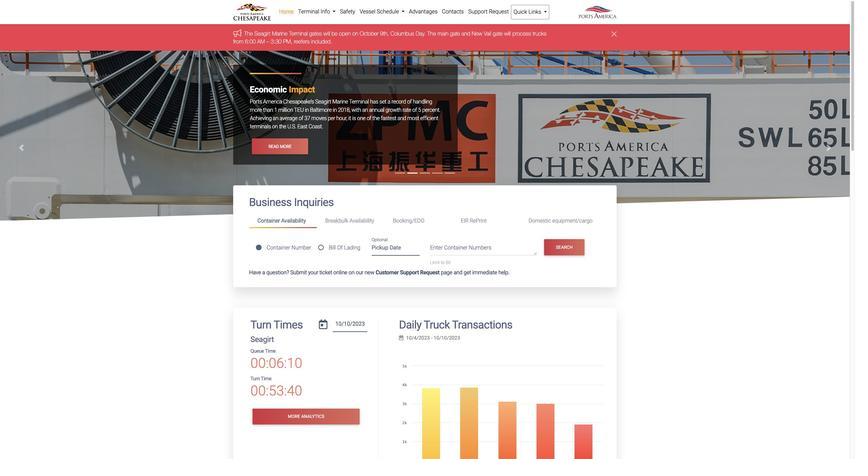 Task type: vqa. For each thing, say whether or not it's contained in the screenshot.
Real
no



Task type: locate. For each thing, give the bounding box(es) containing it.
and
[[462, 31, 470, 37], [398, 115, 406, 122], [454, 270, 462, 276]]

marine inside the seagirt marine terminal gates will be open on october 9th, columbus day. the main gate and new vail gate will process trucks from 6:00 am – 3:30 pm, reefers included.
[[272, 31, 288, 37]]

support up 'new'
[[468, 8, 488, 15]]

of left 37
[[299, 115, 303, 122]]

seagirt inside 'ports america chesapeake's seagirt marine terminal has set a record of handling more than 1 million teu in baltimore in 2018,                         with an annual growth rate of 5 percent. achieving an average of 37 moves per hour, it is one of the fastest and most efficient terminals on the u.s. east coast.'
[[315, 99, 331, 105]]

1 vertical spatial the
[[279, 123, 286, 130]]

0 vertical spatial the
[[373, 115, 380, 122]]

gate right the vail
[[493, 31, 503, 37]]

marine
[[272, 31, 288, 37], [332, 99, 348, 105]]

time for 00:53:40
[[261, 376, 272, 382]]

on inside 'ports america chesapeake's seagirt marine terminal has set a record of handling more than 1 million teu in baltimore in 2018,                         with an annual growth rate of 5 percent. achieving an average of 37 moves per hour, it is one of the fastest and most efficient terminals on the u.s. east coast.'
[[272, 123, 278, 130]]

0 vertical spatial seagirt
[[254, 31, 271, 37]]

terminal up with at top
[[349, 99, 369, 105]]

turn for turn times
[[251, 319, 271, 332]]

availability for container availability
[[281, 218, 306, 224]]

gate right main at the top
[[450, 31, 460, 37]]

0 horizontal spatial request
[[420, 270, 440, 276]]

number
[[292, 244, 311, 251]]

turn for turn time 00:53:40
[[251, 376, 260, 382]]

the seagirt marine terminal gates will be open on october 9th, columbus day. the main gate and new vail gate will process trucks from 6:00 am – 3:30 pm, reefers included. link
[[233, 31, 547, 45]]

customer
[[376, 270, 399, 276]]

0 horizontal spatial availability
[[281, 218, 306, 224]]

1 horizontal spatial marine
[[332, 99, 348, 105]]

help.
[[499, 270, 510, 276]]

the up 6:00
[[244, 31, 253, 37]]

in right teu
[[305, 107, 309, 113]]

pm,
[[283, 38, 292, 45]]

0 horizontal spatial the
[[244, 31, 253, 37]]

1 vertical spatial support
[[400, 270, 419, 276]]

0 vertical spatial time
[[265, 349, 276, 354]]

will left process
[[504, 31, 511, 37]]

support request link
[[466, 5, 511, 19]]

limit
[[430, 260, 440, 265]]

east
[[297, 123, 307, 130]]

2 availability from the left
[[350, 218, 374, 224]]

the left u.s.
[[279, 123, 286, 130]]

of
[[407, 99, 412, 105], [412, 107, 417, 113], [299, 115, 303, 122], [367, 115, 371, 122]]

2 the from the left
[[427, 31, 436, 37]]

time inside queue time 00:06:10
[[265, 349, 276, 354]]

contacts
[[442, 8, 464, 15]]

more right read
[[280, 144, 292, 149]]

0 vertical spatial terminal
[[298, 8, 319, 15]]

0 horizontal spatial a
[[262, 270, 265, 276]]

marine up 2018,
[[332, 99, 348, 105]]

main content
[[228, 186, 622, 460]]

terminal left 'info'
[[298, 8, 319, 15]]

Enter Container Numbers text field
[[430, 244, 537, 256]]

turn up queue
[[251, 319, 271, 332]]

availability inside the container availability link
[[281, 218, 306, 224]]

1
[[274, 107, 277, 113]]

1 availability from the left
[[281, 218, 306, 224]]

1 horizontal spatial availability
[[350, 218, 374, 224]]

most
[[407, 115, 419, 122]]

an right with at top
[[362, 107, 368, 113]]

1 vertical spatial terminal
[[289, 31, 308, 37]]

the right the day.
[[427, 31, 436, 37]]

1 vertical spatial time
[[261, 376, 272, 382]]

0 vertical spatial more
[[280, 144, 292, 149]]

an down 1
[[273, 115, 279, 122]]

0 vertical spatial support
[[468, 8, 488, 15]]

1 horizontal spatial a
[[388, 99, 390, 105]]

6:00
[[245, 38, 256, 45]]

availability down business inquiries
[[281, 218, 306, 224]]

included.
[[311, 38, 332, 45]]

daily
[[399, 319, 422, 332]]

queue time 00:06:10
[[251, 349, 302, 372]]

terminal
[[298, 8, 319, 15], [289, 31, 308, 37], [349, 99, 369, 105]]

am
[[257, 38, 265, 45]]

terminals
[[250, 123, 271, 130]]

analytics
[[301, 414, 324, 420]]

links
[[529, 9, 541, 15]]

0 vertical spatial marine
[[272, 31, 288, 37]]

set
[[380, 99, 386, 105]]

bill
[[329, 244, 336, 251]]

gate
[[450, 31, 460, 37], [493, 31, 503, 37]]

efficient
[[420, 115, 438, 122]]

more
[[280, 144, 292, 149], [288, 414, 300, 420]]

the
[[244, 31, 253, 37], [427, 31, 436, 37]]

0 vertical spatial turn
[[251, 319, 271, 332]]

1 horizontal spatial the
[[373, 115, 380, 122]]

a
[[388, 99, 390, 105], [262, 270, 265, 276]]

economic engine image
[[0, 51, 850, 418]]

and down rate
[[398, 115, 406, 122]]

chesapeake's
[[283, 99, 314, 105]]

request inside main content
[[420, 270, 440, 276]]

availability for breakbulk availability
[[350, 218, 374, 224]]

bullhorn image
[[233, 30, 244, 37]]

percent.
[[422, 107, 440, 113]]

of right one
[[367, 115, 371, 122]]

1 vertical spatial an
[[273, 115, 279, 122]]

2 turn from the top
[[251, 376, 260, 382]]

time inside turn time 00:53:40
[[261, 376, 272, 382]]

2018,
[[338, 107, 350, 113]]

our
[[356, 270, 363, 276]]

turn up '00:53:40'
[[251, 376, 260, 382]]

1 horizontal spatial the
[[427, 31, 436, 37]]

of up rate
[[407, 99, 412, 105]]

2 will from the left
[[504, 31, 511, 37]]

have
[[249, 270, 261, 276]]

0 vertical spatial request
[[489, 8, 509, 15]]

and inside 'ports america chesapeake's seagirt marine terminal has set a record of handling more than 1 million teu in baltimore in 2018,                         with an annual growth rate of 5 percent. achieving an average of 37 moves per hour, it is one of the fastest and most efficient terminals on the u.s. east coast.'
[[398, 115, 406, 122]]

1 will from the left
[[323, 31, 330, 37]]

container left number on the bottom of the page
[[267, 244, 290, 251]]

the
[[373, 115, 380, 122], [279, 123, 286, 130]]

and left 'new'
[[462, 31, 470, 37]]

availability right breakbulk
[[350, 218, 374, 224]]

terminal up reefers
[[289, 31, 308, 37]]

request left quick
[[489, 8, 509, 15]]

your
[[308, 270, 318, 276]]

1 horizontal spatial in
[[333, 107, 337, 113]]

on right terminals
[[272, 123, 278, 130]]

None text field
[[333, 319, 367, 332]]

domestic equipment/cargo link
[[520, 215, 601, 227]]

optional
[[372, 237, 388, 243]]

turn
[[251, 319, 271, 332], [251, 376, 260, 382]]

seagirt up baltimore
[[315, 99, 331, 105]]

0 vertical spatial and
[[462, 31, 470, 37]]

1 vertical spatial marine
[[332, 99, 348, 105]]

an
[[362, 107, 368, 113], [273, 115, 279, 122]]

advantages link
[[407, 5, 440, 19]]

availability
[[281, 218, 306, 224], [350, 218, 374, 224]]

booking/edo link
[[385, 215, 453, 227]]

will left be
[[323, 31, 330, 37]]

more left analytics
[[288, 414, 300, 420]]

u.s.
[[287, 123, 296, 130]]

the seagirt marine terminal gates will be open on october 9th, columbus day. the main gate and new vail gate will process trucks from 6:00 am – 3:30 pm, reefers included.
[[233, 31, 547, 45]]

breakbulk availability
[[325, 218, 374, 224]]

search button
[[544, 240, 585, 256]]

request
[[489, 8, 509, 15], [420, 270, 440, 276]]

request down limit
[[420, 270, 440, 276]]

day.
[[416, 31, 426, 37]]

will
[[323, 31, 330, 37], [504, 31, 511, 37]]

quick links link
[[511, 5, 549, 19]]

1 vertical spatial seagirt
[[315, 99, 331, 105]]

container for container availability
[[257, 218, 280, 224]]

0 horizontal spatial an
[[273, 115, 279, 122]]

seagirt up am
[[254, 31, 271, 37]]

a right the set
[[388, 99, 390, 105]]

0 horizontal spatial gate
[[450, 31, 460, 37]]

availability inside breakbulk availability link
[[350, 218, 374, 224]]

process
[[513, 31, 531, 37]]

37
[[304, 115, 310, 122]]

vessel schedule
[[360, 8, 400, 15]]

0 vertical spatial an
[[362, 107, 368, 113]]

seagirt up queue
[[251, 335, 274, 344]]

2 vertical spatial seagirt
[[251, 335, 274, 344]]

time up '00:53:40'
[[261, 376, 272, 382]]

00:53:40
[[251, 383, 302, 399]]

1 turn from the top
[[251, 319, 271, 332]]

coast.
[[309, 123, 323, 130]]

0 vertical spatial on
[[352, 31, 358, 37]]

2 in from the left
[[333, 107, 337, 113]]

1 vertical spatial on
[[272, 123, 278, 130]]

0 horizontal spatial marine
[[272, 31, 288, 37]]

1 vertical spatial and
[[398, 115, 406, 122]]

support right customer
[[400, 270, 419, 276]]

support
[[468, 8, 488, 15], [400, 270, 419, 276]]

on inside the seagirt marine terminal gates will be open on october 9th, columbus day. the main gate and new vail gate will process trucks from 6:00 am – 3:30 pm, reefers included.
[[352, 31, 358, 37]]

time right queue
[[265, 349, 276, 354]]

marine up 3:30
[[272, 31, 288, 37]]

online
[[333, 270, 347, 276]]

9th,
[[380, 31, 389, 37]]

read more
[[268, 144, 292, 149]]

1 horizontal spatial gate
[[493, 31, 503, 37]]

on
[[352, 31, 358, 37], [272, 123, 278, 130], [349, 270, 355, 276]]

a inside 'ports america chesapeake's seagirt marine terminal has set a record of handling more than 1 million teu in baltimore in 2018,                         with an annual growth rate of 5 percent. achieving an average of 37 moves per hour, it is one of the fastest and most efficient terminals on the u.s. east coast.'
[[388, 99, 390, 105]]

1 horizontal spatial will
[[504, 31, 511, 37]]

in up per
[[333, 107, 337, 113]]

1 vertical spatial a
[[262, 270, 265, 276]]

2 vertical spatial terminal
[[349, 99, 369, 105]]

container down business
[[257, 218, 280, 224]]

0 horizontal spatial will
[[323, 31, 330, 37]]

1 vertical spatial more
[[288, 414, 300, 420]]

inquiries
[[294, 196, 334, 209]]

turn inside turn time 00:53:40
[[251, 376, 260, 382]]

customer support request link
[[376, 270, 440, 276]]

read more link
[[252, 139, 308, 155]]

1 vertical spatial request
[[420, 270, 440, 276]]

1 vertical spatial turn
[[251, 376, 260, 382]]

on left our
[[349, 270, 355, 276]]

and left get
[[454, 270, 462, 276]]

1 horizontal spatial request
[[489, 8, 509, 15]]

turn time 00:53:40
[[251, 376, 302, 399]]

on right open
[[352, 31, 358, 37]]

hour,
[[336, 115, 347, 122]]

rate
[[403, 107, 411, 113]]

0 horizontal spatial in
[[305, 107, 309, 113]]

0 horizontal spatial the
[[279, 123, 286, 130]]

a right have
[[262, 270, 265, 276]]

more inside read more link
[[280, 144, 292, 149]]

read
[[268, 144, 279, 149]]

breakbulk
[[325, 218, 348, 224]]

the down annual
[[373, 115, 380, 122]]

0 vertical spatial a
[[388, 99, 390, 105]]



Task type: describe. For each thing, give the bounding box(es) containing it.
average
[[280, 115, 298, 122]]

with
[[352, 107, 361, 113]]

the seagirt marine terminal gates will be open on october 9th, columbus day. the main gate and new vail gate will process trucks from 6:00 am – 3:30 pm, reefers included. alert
[[0, 24, 850, 51]]

per
[[328, 115, 335, 122]]

moves
[[311, 115, 327, 122]]

10/4/2023 - 10/10/2023
[[406, 335, 460, 341]]

baltimore
[[310, 107, 332, 113]]

schedule
[[377, 8, 399, 15]]

marine inside 'ports america chesapeake's seagirt marine terminal has set a record of handling more than 1 million teu in baltimore in 2018,                         with an annual growth rate of 5 percent. achieving an average of 37 moves per hour, it is one of the fastest and most efficient terminals on the u.s. east coast.'
[[332, 99, 348, 105]]

-
[[431, 335, 433, 341]]

breakbulk availability link
[[317, 215, 385, 227]]

economic
[[250, 85, 287, 95]]

time for 00:06:10
[[265, 349, 276, 354]]

truck
[[424, 319, 450, 332]]

transactions
[[452, 319, 513, 332]]

columbus
[[391, 31, 414, 37]]

request inside support request link
[[489, 8, 509, 15]]

safety link
[[338, 5, 357, 19]]

business inquiries
[[249, 196, 334, 209]]

support request
[[468, 8, 509, 15]]

enter container numbers
[[430, 245, 491, 251]]

october
[[360, 31, 379, 37]]

terminal inside 'ports america chesapeake's seagirt marine terminal has set a record of handling more than 1 million teu in baltimore in 2018,                         with an annual growth rate of 5 percent. achieving an average of 37 moves per hour, it is one of the fastest and most efficient terminals on the u.s. east coast.'
[[349, 99, 369, 105]]

numbers
[[469, 245, 491, 251]]

to
[[441, 260, 445, 265]]

close image
[[612, 30, 617, 38]]

gates
[[309, 31, 322, 37]]

container availability link
[[249, 215, 317, 229]]

trucks
[[533, 31, 547, 37]]

main content containing 00:06:10
[[228, 186, 622, 460]]

container for container number
[[267, 244, 290, 251]]

more inside more analytics link
[[288, 414, 300, 420]]

00:06:10
[[251, 356, 302, 372]]

of left 5
[[412, 107, 417, 113]]

0 horizontal spatial support
[[400, 270, 419, 276]]

1 the from the left
[[244, 31, 253, 37]]

page
[[441, 270, 452, 276]]

achieving
[[250, 115, 272, 122]]

bill of lading
[[329, 244, 360, 251]]

1 in from the left
[[305, 107, 309, 113]]

2 vertical spatial on
[[349, 270, 355, 276]]

vail
[[484, 31, 491, 37]]

quick links
[[514, 9, 543, 15]]

business
[[249, 196, 292, 209]]

million
[[278, 107, 293, 113]]

from
[[233, 38, 243, 45]]

new
[[365, 270, 374, 276]]

terminal info link
[[296, 5, 338, 19]]

1 horizontal spatial an
[[362, 107, 368, 113]]

container up 50 on the right
[[444, 245, 468, 251]]

3:30
[[271, 38, 282, 45]]

contacts link
[[440, 5, 466, 19]]

calendar week image
[[399, 336, 403, 341]]

advantages
[[409, 8, 438, 15]]

eir reprint
[[461, 218, 487, 224]]

reefers
[[294, 38, 310, 45]]

fastest
[[381, 115, 396, 122]]

safety
[[340, 8, 355, 15]]

container availability
[[257, 218, 306, 224]]

10/10/2023
[[434, 335, 460, 341]]

home
[[279, 8, 294, 15]]

5
[[418, 107, 421, 113]]

quick
[[514, 9, 527, 15]]

Optional text field
[[372, 242, 420, 256]]

domestic
[[529, 218, 551, 224]]

2 vertical spatial and
[[454, 270, 462, 276]]

queue
[[251, 349, 264, 354]]

handling
[[413, 99, 432, 105]]

than
[[263, 107, 273, 113]]

more analytics link
[[253, 409, 360, 425]]

be
[[332, 31, 338, 37]]

2 gate from the left
[[493, 31, 503, 37]]

calendar day image
[[319, 320, 328, 330]]

ports
[[250, 99, 262, 105]]

growth
[[386, 107, 401, 113]]

info
[[321, 8, 330, 15]]

question?
[[266, 270, 289, 276]]

more analytics
[[288, 414, 324, 420]]

seagirt inside the seagirt marine terminal gates will be open on october 9th, columbus day. the main gate and new vail gate will process trucks from 6:00 am – 3:30 pm, reefers included.
[[254, 31, 271, 37]]

terminal inside the seagirt marine terminal gates will be open on october 9th, columbus day. the main gate and new vail gate will process trucks from 6:00 am – 3:30 pm, reefers included.
[[289, 31, 308, 37]]

vessel
[[360, 8, 376, 15]]

eir
[[461, 218, 469, 224]]

annual
[[369, 107, 384, 113]]

is
[[352, 115, 356, 122]]

1 horizontal spatial support
[[468, 8, 488, 15]]

limit to 50
[[430, 260, 451, 265]]

more
[[250, 107, 262, 113]]

has
[[370, 99, 378, 105]]

terminal info
[[298, 8, 331, 15]]

ports america chesapeake's seagirt marine terminal has set a record of handling more than 1 million teu in baltimore in 2018,                         with an annual growth rate of 5 percent. achieving an average of 37 moves per hour, it is one of the fastest and most efficient terminals on the u.s. east coast.
[[250, 99, 440, 130]]

it
[[348, 115, 351, 122]]

new
[[472, 31, 482, 37]]

container number
[[267, 244, 311, 251]]

reprint
[[470, 218, 487, 224]]

america
[[263, 99, 282, 105]]

of
[[337, 244, 343, 251]]

immediate
[[472, 270, 497, 276]]

and inside the seagirt marine terminal gates will be open on october 9th, columbus day. the main gate and new vail gate will process trucks from 6:00 am – 3:30 pm, reefers included.
[[462, 31, 470, 37]]

1 gate from the left
[[450, 31, 460, 37]]

vessel schedule link
[[357, 5, 407, 19]]



